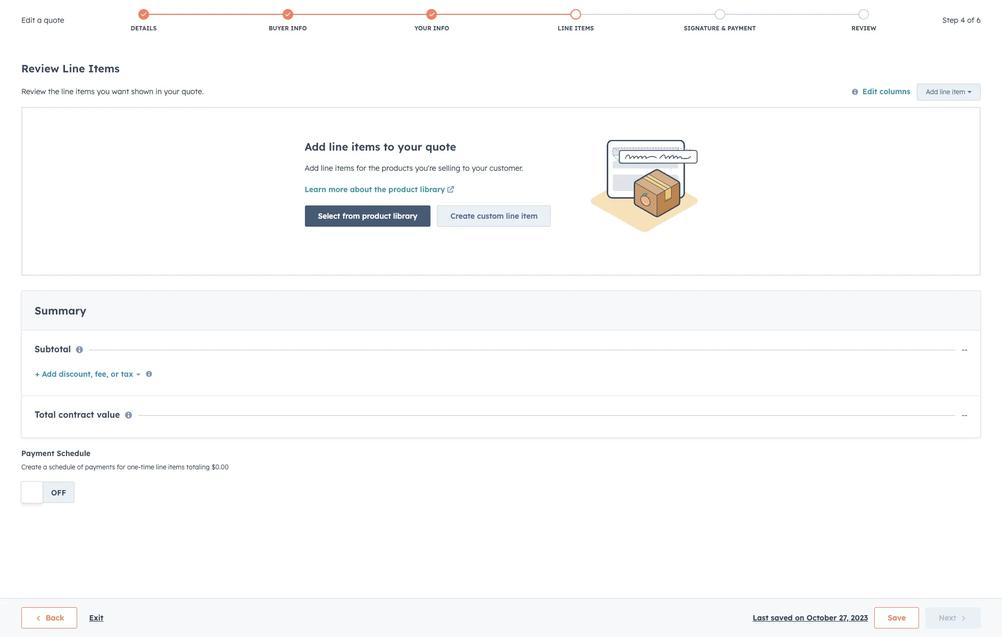 Task type: vqa. For each thing, say whether or not it's contained in the screenshot.
the rightmost deal
yes



Task type: describe. For each thing, give the bounding box(es) containing it.
talk to sales
[[339, 9, 377, 17]]

hub
[[79, 7, 97, 18]]

--
[[958, 418, 964, 428]]

create custom line item
[[451, 288, 538, 297]]

create for create custom line item
[[451, 288, 475, 297]]

summary
[[39, 377, 91, 391]]

back to deal button
[[26, 86, 74, 94]]

contract
[[63, 451, 98, 462]]

deal
[[315, 164, 331, 174]]

your marketing hub professional trial has ended. have questions or need help?
[[11, 7, 328, 18]]

from
[[343, 288, 360, 297]]

quote
[[943, 102, 964, 112]]

talk to sales button
[[332, 6, 384, 20]]

your
[[398, 217, 423, 231]]

total
[[39, 451, 60, 462]]

create custom line item button
[[437, 282, 551, 303]]

0 horizontal spatial line
[[329, 217, 348, 231]]

help?
[[310, 8, 328, 18]]

add line items to your deal
[[305, 217, 449, 231]]

select
[[318, 288, 340, 297]]

ended.
[[192, 7, 220, 18]]

add
[[305, 217, 326, 231]]

close image
[[977, 9, 986, 18]]

marketplaces button
[[856, 27, 878, 44]]

sales
[[361, 9, 377, 17]]

(
[[363, 164, 366, 174]]

deal amount ( acv ): $0.00
[[315, 164, 407, 174]]

to for talk
[[353, 9, 359, 17]]

):
[[381, 164, 385, 174]]

2 vertical spatial to
[[384, 217, 395, 231]]

in
[[86, 100, 96, 113]]

line items in new deal
[[26, 100, 149, 113]]

line
[[26, 100, 48, 113]]

total contract value
[[39, 451, 124, 462]]

select from product library
[[318, 288, 418, 297]]

acv
[[366, 164, 381, 174]]

marketing
[[33, 7, 76, 18]]

your
[[11, 7, 30, 18]]

professional
[[99, 7, 151, 18]]



Task type: locate. For each thing, give the bounding box(es) containing it.
marketplaces image
[[862, 31, 872, 41]]

to left your
[[384, 217, 395, 231]]

create left custom
[[451, 288, 475, 297]]

1 - from the left
[[958, 418, 961, 428]]

custom
[[477, 288, 504, 297]]

need
[[290, 8, 308, 18]]

line
[[329, 217, 348, 231], [506, 288, 519, 297]]

0 horizontal spatial create
[[451, 288, 475, 297]]

1 $0.00 from the left
[[283, 164, 303, 174]]

trial
[[154, 7, 172, 18]]

talk
[[339, 9, 351, 17]]

menu item
[[834, 27, 855, 44], [935, 27, 990, 44]]

deal right your
[[426, 217, 449, 231]]

1 vertical spatial create
[[451, 288, 475, 297]]

0 vertical spatial to
[[353, 9, 359, 17]]

2 menu item from the left
[[935, 27, 990, 44]]

0 vertical spatial line
[[329, 217, 348, 231]]

items
[[51, 100, 83, 113]]

or
[[281, 8, 288, 18]]

to for back
[[51, 86, 58, 94]]

deal
[[60, 86, 74, 94], [126, 100, 149, 113], [426, 217, 449, 231]]

1 vertical spatial to
[[51, 86, 58, 94]]

0 horizontal spatial to
[[51, 86, 58, 94]]

new
[[99, 100, 123, 113]]

select from product library button
[[305, 282, 431, 303]]

back
[[34, 86, 49, 94]]

1 horizontal spatial line
[[506, 288, 519, 297]]

0 horizontal spatial $0.00
[[283, 164, 303, 174]]

menu item down close icon
[[935, 27, 990, 44]]

0 horizontal spatial deal
[[60, 86, 74, 94]]

2 $0.00 from the left
[[387, 164, 407, 174]]

-
[[958, 418, 961, 428], [961, 418, 964, 428]]

subtotal
[[39, 417, 75, 428]]

create inside button
[[916, 102, 941, 112]]

create
[[916, 102, 941, 112], [451, 288, 475, 297]]

questions
[[245, 8, 279, 18]]

$0.00 left deal
[[283, 164, 303, 174]]

value
[[101, 451, 124, 462]]

2 horizontal spatial to
[[384, 217, 395, 231]]

2 horizontal spatial deal
[[426, 217, 449, 231]]

menu item left marketplaces popup button
[[834, 27, 855, 44]]

0 vertical spatial deal
[[60, 86, 74, 94]]

0 vertical spatial create
[[916, 102, 941, 112]]

deal right new
[[126, 100, 149, 113]]

deal up items
[[60, 86, 74, 94]]

1 vertical spatial line
[[506, 288, 519, 297]]

product
[[362, 288, 391, 297]]

items
[[352, 217, 381, 231]]

line left item at right
[[506, 288, 519, 297]]

create left quote
[[916, 102, 941, 112]]

to inside talk to sales 'button'
[[353, 9, 359, 17]]

deal inside banner
[[126, 100, 149, 113]]

create inside button
[[451, 288, 475, 297]]

to right back
[[51, 86, 58, 94]]

has
[[174, 7, 189, 18]]

0 horizontal spatial menu item
[[834, 27, 855, 44]]

1 horizontal spatial deal
[[126, 100, 149, 113]]

$0.00 right ):
[[387, 164, 407, 174]]

menu
[[776, 27, 990, 44]]

1 horizontal spatial $0.00
[[387, 164, 407, 174]]

have
[[225, 8, 243, 18]]

library
[[393, 288, 418, 297]]

2 vertical spatial deal
[[426, 217, 449, 231]]

line inside create custom line item button
[[506, 288, 519, 297]]

1 horizontal spatial menu item
[[935, 27, 990, 44]]

item
[[522, 288, 538, 297]]

back to deal
[[34, 86, 74, 94]]

1 menu item from the left
[[834, 27, 855, 44]]

create for create quote
[[916, 102, 941, 112]]

1 vertical spatial deal
[[126, 100, 149, 113]]

to
[[353, 9, 359, 17], [51, 86, 58, 94], [384, 217, 395, 231]]

create quote
[[916, 102, 964, 112]]

1 horizontal spatial to
[[353, 9, 359, 17]]

create quote button
[[903, 97, 977, 118]]

amount
[[333, 164, 361, 174]]

line right add
[[329, 217, 348, 231]]

1 horizontal spatial create
[[916, 102, 941, 112]]

2 - from the left
[[961, 418, 964, 428]]

line items in new deal banner
[[26, 93, 977, 118]]

$0.00
[[283, 164, 303, 174], [387, 164, 407, 174]]

to right 'talk'
[[353, 9, 359, 17]]



